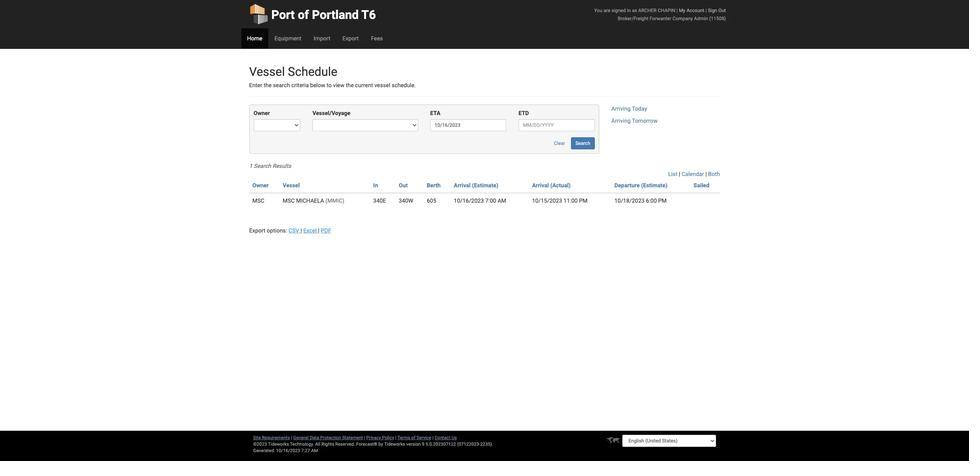 Task type: vqa. For each thing, say whether or not it's contained in the screenshot.
DETAILS
no



Task type: describe. For each thing, give the bounding box(es) containing it.
port
[[272, 8, 295, 22]]

pdf
[[321, 228, 332, 234]]

all
[[315, 443, 321, 448]]

account
[[687, 8, 705, 13]]

search button
[[572, 138, 595, 150]]

sailed
[[694, 183, 710, 189]]

port of portland t6
[[272, 8, 376, 22]]

arriving for arriving tomorrow
[[612, 118, 631, 124]]

technology.
[[290, 443, 314, 448]]

sailed link
[[694, 183, 710, 189]]

| right list
[[679, 171, 681, 178]]

vessel
[[375, 82, 391, 89]]

msc for msc
[[253, 198, 265, 204]]

vessel schedule enter the search criteria below to view the current vessel schedule.
[[249, 65, 416, 89]]

import button
[[308, 28, 337, 49]]

msc for msc michaela (mmic)
[[283, 198, 295, 204]]

(mmic)
[[326, 198, 345, 204]]

sign
[[709, 8, 718, 13]]

broker/freight
[[618, 16, 649, 21]]

| left my
[[677, 8, 678, 13]]

vessel for vessel
[[283, 183, 300, 189]]

(11508)
[[710, 16, 727, 21]]

list link
[[669, 171, 678, 178]]

1 vertical spatial owner
[[253, 183, 269, 189]]

csv
[[289, 228, 299, 234]]

site requirements link
[[253, 436, 290, 441]]

both link
[[709, 171, 721, 178]]

my
[[680, 8, 686, 13]]

| up 9.5.0.202307122
[[433, 436, 434, 441]]

in link
[[374, 183, 378, 189]]

policy
[[382, 436, 395, 441]]

schedule.
[[392, 82, 416, 89]]

arrival (estimate)
[[454, 183, 499, 189]]

excel link
[[304, 228, 318, 234]]

forwarder
[[650, 16, 672, 21]]

340w
[[399, 198, 414, 204]]

export options: csv | excel | pdf
[[249, 228, 332, 234]]

in
[[628, 8, 631, 13]]

| up "tideworks"
[[396, 436, 397, 441]]

pm for 10/15/2023 11:00 pm
[[580, 198, 588, 204]]

10/15/2023 11:00 pm
[[533, 198, 588, 204]]

home button
[[241, 28, 269, 49]]

| left pdf
[[318, 228, 320, 234]]

605
[[427, 198, 437, 204]]

0 vertical spatial owner
[[254, 110, 270, 117]]

as
[[633, 8, 638, 13]]

reserved.
[[336, 443, 355, 448]]

generated:
[[253, 449, 275, 454]]

site
[[253, 436, 261, 441]]

berth
[[427, 183, 441, 189]]

1 horizontal spatial am
[[498, 198, 507, 204]]

(estimate) for arrival (estimate)
[[472, 183, 499, 189]]

arriving today link
[[612, 106, 648, 112]]

1 search results list | calendar | both
[[249, 163, 721, 178]]

10/16/2023 7:00 am
[[454, 198, 507, 204]]

port of portland t6 link
[[249, 0, 376, 28]]

10/18/2023 6:00 pm
[[615, 198, 667, 204]]

arriving today
[[612, 106, 648, 112]]

chapin
[[658, 8, 676, 13]]

2 the from the left
[[346, 82, 354, 89]]

calendar link
[[682, 171, 705, 178]]

(actual)
[[551, 183, 571, 189]]

pm for 10/18/2023 6:00 pm
[[659, 198, 667, 204]]

340e
[[374, 198, 386, 204]]

service
[[417, 436, 432, 441]]

today
[[632, 106, 648, 112]]

| up forecast® on the left bottom of the page
[[364, 436, 366, 441]]

terms of service link
[[398, 436, 432, 441]]

| left general
[[291, 436, 292, 441]]

2235)
[[481, 443, 492, 448]]

csv link
[[289, 228, 301, 234]]

current
[[355, 82, 373, 89]]

fees button
[[365, 28, 389, 49]]

9.5.0.202307122
[[422, 443, 456, 448]]

arriving tomorrow
[[612, 118, 658, 124]]

general
[[293, 436, 309, 441]]

version
[[407, 443, 421, 448]]

clear button
[[550, 138, 570, 150]]

t6
[[362, 8, 376, 22]]

michaela
[[296, 198, 324, 204]]

general data protection statement link
[[293, 436, 363, 441]]

arriving for arriving today
[[612, 106, 631, 112]]

out inside you are signed in as archer chapin | my account | sign out broker/freight forwarder company admin (11508)
[[719, 8, 727, 13]]

requirements
[[262, 436, 290, 441]]

view
[[333, 82, 345, 89]]



Task type: locate. For each thing, give the bounding box(es) containing it.
2 msc from the left
[[283, 198, 295, 204]]

| left both link
[[706, 171, 707, 178]]

1 vertical spatial search
[[254, 163, 271, 170]]

arrival (actual) link
[[533, 183, 571, 189]]

0 horizontal spatial the
[[264, 82, 272, 89]]

of right "port"
[[298, 8, 309, 22]]

(estimate)
[[472, 183, 499, 189], [642, 183, 668, 189]]

1 horizontal spatial of
[[412, 436, 416, 441]]

2 pm from the left
[[659, 198, 667, 204]]

2 arrival from the left
[[533, 183, 549, 189]]

0 vertical spatial of
[[298, 8, 309, 22]]

7:27
[[302, 449, 310, 454]]

1 horizontal spatial 10/16/2023
[[454, 198, 484, 204]]

search right the clear
[[576, 141, 591, 147]]

berth link
[[427, 183, 441, 189]]

protection
[[321, 436, 341, 441]]

search inside search button
[[576, 141, 591, 147]]

10/18/2023
[[615, 198, 645, 204]]

(estimate) for departure (estimate)
[[642, 183, 668, 189]]

10/16/2023
[[454, 198, 484, 204], [276, 449, 300, 454]]

departure
[[615, 183, 640, 189]]

company
[[673, 16, 694, 21]]

vessel inside vessel schedule enter the search criteria below to view the current vessel schedule.
[[249, 65, 285, 79]]

arriving tomorrow link
[[612, 118, 658, 124]]

6:00
[[646, 198, 657, 204]]

msc
[[253, 198, 265, 204], [283, 198, 295, 204]]

(07122023-
[[458, 443, 481, 448]]

fees
[[371, 35, 383, 42]]

my account link
[[680, 8, 705, 13]]

1 vertical spatial 10/16/2023
[[276, 449, 300, 454]]

10/16/2023 down arrival (estimate) link
[[454, 198, 484, 204]]

arrival up 10/15/2023
[[533, 183, 549, 189]]

pdf link
[[321, 228, 332, 234]]

export for export options: csv | excel | pdf
[[249, 228, 266, 234]]

0 horizontal spatial export
[[249, 228, 266, 234]]

arrival (estimate) link
[[454, 183, 499, 189]]

pm right 6:00
[[659, 198, 667, 204]]

1 horizontal spatial out
[[719, 8, 727, 13]]

0 horizontal spatial msc
[[253, 198, 265, 204]]

criteria
[[292, 82, 309, 89]]

out link
[[399, 183, 408, 189]]

0 horizontal spatial pm
[[580, 198, 588, 204]]

arrival up 10/16/2023 7:00 am
[[454, 183, 471, 189]]

schedule
[[288, 65, 338, 79]]

1 msc from the left
[[253, 198, 265, 204]]

1 (estimate) from the left
[[472, 183, 499, 189]]

departure (estimate)
[[615, 183, 668, 189]]

the
[[264, 82, 272, 89], [346, 82, 354, 89]]

tomorrow
[[632, 118, 658, 124]]

pm
[[580, 198, 588, 204], [659, 198, 667, 204]]

1
[[249, 163, 253, 170]]

us
[[452, 436, 457, 441]]

©2023 tideworks
[[253, 443, 289, 448]]

arrival
[[454, 183, 471, 189], [533, 183, 549, 189]]

1 vertical spatial out
[[399, 183, 408, 189]]

both
[[709, 171, 721, 178]]

rights
[[322, 443, 335, 448]]

10/15/2023
[[533, 198, 563, 204]]

contact us link
[[435, 436, 457, 441]]

1 arrival from the left
[[454, 183, 471, 189]]

0 vertical spatial vessel
[[249, 65, 285, 79]]

privacy
[[367, 436, 381, 441]]

1 horizontal spatial the
[[346, 82, 354, 89]]

0 horizontal spatial arrival
[[454, 183, 471, 189]]

1 horizontal spatial pm
[[659, 198, 667, 204]]

tideworks
[[385, 443, 405, 448]]

equipment
[[275, 35, 302, 42]]

eta
[[431, 110, 441, 117]]

vessel down results
[[283, 183, 300, 189]]

0 vertical spatial am
[[498, 198, 507, 204]]

search inside 1 search results list | calendar | both
[[254, 163, 271, 170]]

1 horizontal spatial (estimate)
[[642, 183, 668, 189]]

privacy policy link
[[367, 436, 395, 441]]

vessel/voyage
[[313, 110, 351, 117]]

search
[[273, 82, 290, 89]]

statement
[[342, 436, 363, 441]]

ETD text field
[[519, 119, 595, 132]]

(estimate) up 6:00
[[642, 183, 668, 189]]

1 horizontal spatial export
[[343, 35, 359, 42]]

contact
[[435, 436, 451, 441]]

1 horizontal spatial msc
[[283, 198, 295, 204]]

0 horizontal spatial 10/16/2023
[[276, 449, 300, 454]]

7:00
[[486, 198, 497, 204]]

archer
[[639, 8, 657, 13]]

etd
[[519, 110, 529, 117]]

0 horizontal spatial search
[[254, 163, 271, 170]]

2 (estimate) from the left
[[642, 183, 668, 189]]

10/16/2023 down the technology. on the bottom left of page
[[276, 449, 300, 454]]

1 arriving from the top
[[612, 106, 631, 112]]

0 vertical spatial 10/16/2023
[[454, 198, 484, 204]]

export inside popup button
[[343, 35, 359, 42]]

equipment button
[[269, 28, 308, 49]]

terms
[[398, 436, 411, 441]]

0 vertical spatial out
[[719, 8, 727, 13]]

owner link
[[253, 183, 269, 189]]

vessel up enter
[[249, 65, 285, 79]]

owner down enter
[[254, 110, 270, 117]]

1 horizontal spatial search
[[576, 141, 591, 147]]

0 horizontal spatial of
[[298, 8, 309, 22]]

msc down vessel link
[[283, 198, 295, 204]]

arrival for arrival (estimate)
[[454, 183, 471, 189]]

am down all
[[311, 449, 318, 454]]

results
[[273, 163, 291, 170]]

arriving up arriving tomorrow link
[[612, 106, 631, 112]]

| right "csv"
[[301, 228, 302, 234]]

0 vertical spatial arriving
[[612, 106, 631, 112]]

you are signed in as archer chapin | my account | sign out broker/freight forwarder company admin (11508)
[[595, 8, 727, 21]]

out up (11508)
[[719, 8, 727, 13]]

owner left vessel link
[[253, 183, 269, 189]]

1 vertical spatial vessel
[[283, 183, 300, 189]]

am inside 'site requirements | general data protection statement | privacy policy | terms of service | contact us ©2023 tideworks technology. all rights reserved. forecast® by tideworks version 9.5.0.202307122 (07122023-2235) generated: 10/16/2023 7:27 am'
[[311, 449, 318, 454]]

departure (estimate) link
[[615, 183, 668, 189]]

forecast®
[[357, 443, 378, 448]]

10/16/2023 inside 'site requirements | general data protection statement | privacy policy | terms of service | contact us ©2023 tideworks technology. all rights reserved. forecast® by tideworks version 9.5.0.202307122 (07122023-2235) generated: 10/16/2023 7:27 am'
[[276, 449, 300, 454]]

vessel
[[249, 65, 285, 79], [283, 183, 300, 189]]

of up version
[[412, 436, 416, 441]]

ETA text field
[[431, 119, 507, 132]]

portland
[[312, 8, 359, 22]]

are
[[604, 8, 611, 13]]

out
[[719, 8, 727, 13], [399, 183, 408, 189]]

0 horizontal spatial (estimate)
[[472, 183, 499, 189]]

the right the view
[[346, 82, 354, 89]]

0 vertical spatial export
[[343, 35, 359, 42]]

import
[[314, 35, 331, 42]]

(estimate) down 1 search results list | calendar | both
[[472, 183, 499, 189]]

export left options:
[[249, 228, 266, 234]]

export left fees
[[343, 35, 359, 42]]

export button
[[337, 28, 365, 49]]

1 horizontal spatial arrival
[[533, 183, 549, 189]]

msc down owner link
[[253, 198, 265, 204]]

enter
[[249, 82, 262, 89]]

of inside 'site requirements | general data protection statement | privacy policy | terms of service | contact us ©2023 tideworks technology. all rights reserved. forecast® by tideworks version 9.5.0.202307122 (07122023-2235) generated: 10/16/2023 7:27 am'
[[412, 436, 416, 441]]

1 vertical spatial of
[[412, 436, 416, 441]]

vessel for vessel schedule enter the search criteria below to view the current vessel schedule.
[[249, 65, 285, 79]]

export for export
[[343, 35, 359, 42]]

arriving down arriving today link
[[612, 118, 631, 124]]

0 horizontal spatial am
[[311, 449, 318, 454]]

1 vertical spatial export
[[249, 228, 266, 234]]

pm right 11:00
[[580, 198, 588, 204]]

| left sign
[[706, 8, 707, 13]]

clear
[[554, 141, 566, 147]]

1 vertical spatial arriving
[[612, 118, 631, 124]]

search right 1
[[254, 163, 271, 170]]

1 vertical spatial am
[[311, 449, 318, 454]]

msc michaela (mmic)
[[283, 198, 345, 204]]

in
[[374, 183, 378, 189]]

of
[[298, 8, 309, 22], [412, 436, 416, 441]]

arrival for arrival (actual)
[[533, 183, 549, 189]]

excel
[[304, 228, 317, 234]]

am right 7:00
[[498, 198, 507, 204]]

out up 340w on the top left
[[399, 183, 408, 189]]

site requirements | general data protection statement | privacy policy | terms of service | contact us ©2023 tideworks technology. all rights reserved. forecast® by tideworks version 9.5.0.202307122 (07122023-2235) generated: 10/16/2023 7:27 am
[[253, 436, 492, 454]]

0 vertical spatial search
[[576, 141, 591, 147]]

sign out link
[[709, 8, 727, 13]]

2 arriving from the top
[[612, 118, 631, 124]]

1 the from the left
[[264, 82, 272, 89]]

list
[[669, 171, 678, 178]]

admin
[[695, 16, 709, 21]]

0 horizontal spatial out
[[399, 183, 408, 189]]

1 pm from the left
[[580, 198, 588, 204]]

by
[[379, 443, 383, 448]]

the right enter
[[264, 82, 272, 89]]

data
[[310, 436, 319, 441]]



